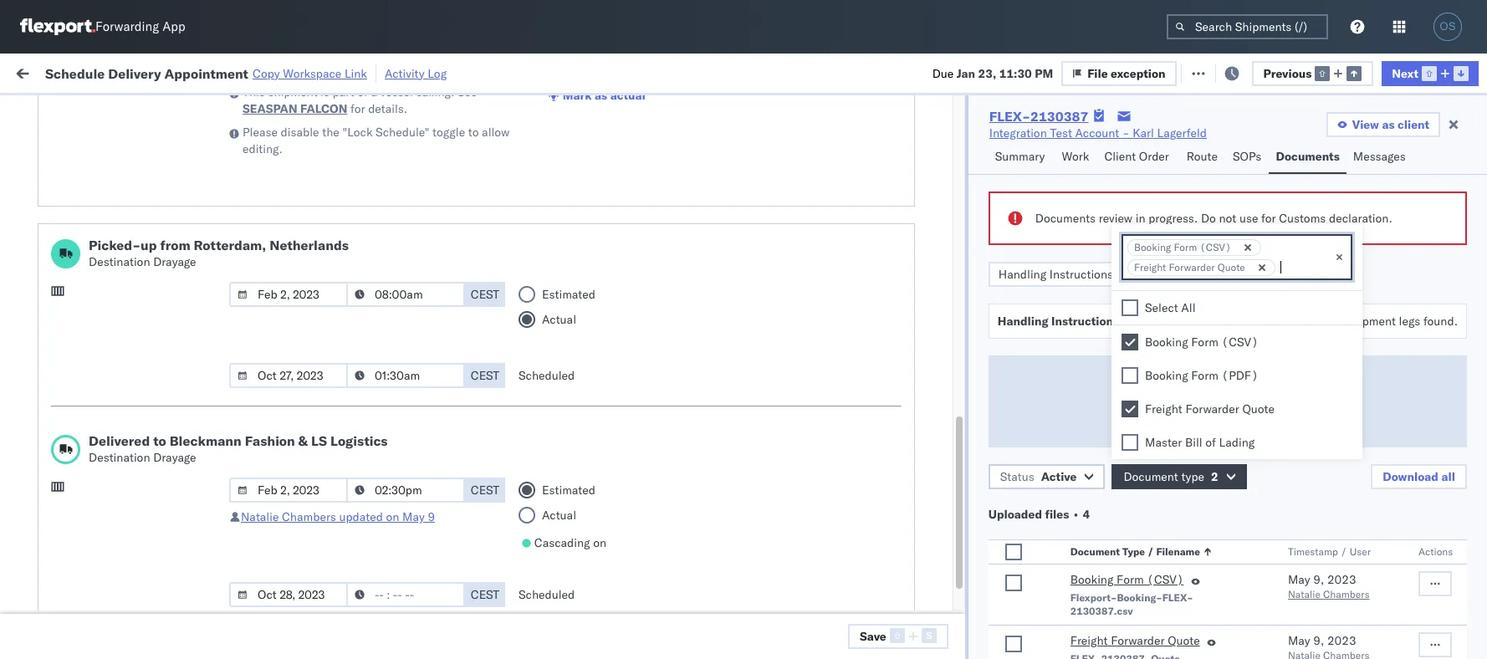 Task type: locate. For each thing, give the bounding box(es) containing it.
- inside integration test account - karl lagerfeld link
[[1122, 125, 1130, 141]]

1 flex-2130384 from the top
[[923, 571, 1010, 586]]

:
[[389, 103, 392, 116]]

2 vertical spatial 2130387
[[959, 534, 1010, 549]]

shipment up the seaspan falcon 'link'
[[268, 84, 318, 100]]

save
[[860, 629, 886, 644]]

6 ocean fcl from the top
[[512, 497, 570, 512]]

1 -- : -- -- text field from the top
[[346, 363, 465, 388]]

1 horizontal spatial no
[[1328, 314, 1344, 329]]

on
[[410, 65, 424, 80], [386, 509, 399, 524], [593, 535, 606, 550]]

abcdefg78456546
[[1139, 276, 1252, 292], [1139, 313, 1252, 328], [1139, 350, 1252, 365], [1139, 387, 1252, 402]]

1 vertical spatial upload
[[38, 525, 76, 540]]

on right the cascading
[[593, 535, 606, 550]]

9, inside may 9, 2023 natalie chambers
[[1313, 572, 1324, 587]]

1 vertical spatial maeu9408431
[[1139, 534, 1224, 549]]

schedule pickup from rotterdam, netherlands link for second schedule pickup from rotterdam, netherlands button from the bottom of the page
[[38, 450, 238, 484]]

1846748 down summary button
[[959, 203, 1010, 218]]

shipment inside this shipment is part of a vessel sailing. see seaspan falcon for details.
[[268, 84, 318, 100]]

angeles, for 2:59 am est, dec 14, 2022
[[179, 267, 225, 282]]

file exception up integration test account - karl lagerfeld link
[[1088, 66, 1166, 81]]

ca inside confirm pickup from los angeles, ca
[[38, 358, 54, 373]]

schedule for 1st schedule pickup from rotterdam, netherlands button from the bottom of the page
[[38, 598, 88, 614]]

schedule for schedule delivery appointment button for flex-1846748
[[38, 165, 88, 180]]

2 upload customs clearance documents from the top
[[38, 525, 183, 557]]

ca for 2:59 am est, jan 25, 2023
[[38, 505, 54, 520]]

1 vertical spatial freight forwarder quote
[[1145, 401, 1275, 416]]

schedule pickup from los angeles, ca button down delivered
[[38, 487, 238, 522]]

0 vertical spatial edt,
[[320, 129, 346, 144]]

test123456 up order
[[1139, 129, 1210, 144]]

1 horizontal spatial /
[[1341, 545, 1347, 558]]

1 vertical spatial 2:59 am edt, nov 5, 2022
[[269, 203, 416, 218]]

schedule pickup from los angeles, ca button
[[38, 119, 238, 154], [38, 193, 238, 228], [38, 266, 238, 302], [38, 414, 238, 449], [38, 487, 238, 522]]

next button
[[1382, 61, 1479, 86]]

copy
[[253, 66, 280, 81]]

lhuu7894563, up instructions on the top right
[[1031, 276, 1117, 291]]

1889466 for 9:00 am est, dec 24, 2022
[[959, 387, 1010, 402]]

timestamp
[[1288, 545, 1338, 558]]

exception down search shipments (/) 'text field'
[[1224, 65, 1279, 80]]

schedule pickup from los angeles, ca down ready
[[38, 120, 225, 152]]

2 1846748 from the top
[[959, 166, 1010, 181]]

found.
[[1424, 314, 1458, 329]]

the
[[322, 125, 339, 140]]

mmm d, yyyy text field for -- : -- -- text box associated with delivered to bleckmann fashion & ls logistics
[[229, 582, 348, 607]]

pickup for confirm pickup from los angeles, ca link
[[84, 341, 120, 356]]

is
[[321, 84, 330, 100]]

0 vertical spatial upload customs clearance documents
[[38, 230, 183, 262]]

flex-1889466 button
[[897, 272, 1014, 296], [897, 272, 1014, 296], [897, 309, 1014, 332], [897, 309, 1014, 332], [897, 346, 1014, 369], [897, 346, 1014, 369], [897, 383, 1014, 406], [897, 383, 1014, 406]]

may down may 9, 2023 natalie chambers
[[1288, 633, 1310, 648]]

4 schedule pickup from los angeles, ca link from the top
[[38, 414, 238, 447]]

2:59 am est, dec 14, 2022
[[269, 276, 423, 292]]

vessel
[[380, 84, 413, 100]]

1 upload from the top
[[38, 230, 76, 245]]

2022 for confirm delivery link
[[394, 387, 423, 402]]

3 2:59 from the top
[[269, 276, 295, 292]]

upload customs clearance documents for 1st upload customs clearance documents link from the top of the page
[[38, 230, 183, 262]]

form inside booking form (csv) link
[[1117, 572, 1144, 587]]

quote
[[1218, 261, 1245, 274], [1242, 401, 1275, 416], [1168, 633, 1200, 648]]

4 fcl from the top
[[549, 313, 570, 328]]

1 5, from the top
[[373, 129, 384, 144]]

2130387 down 1662119
[[959, 534, 1010, 549]]

0 vertical spatial maeu9408431
[[1139, 460, 1224, 476]]

-- : -- -- text field down 9
[[346, 582, 465, 607]]

1 bosch from the left
[[621, 203, 654, 218]]

2 2:59 am edt, nov 5, 2022 from the top
[[269, 203, 416, 218]]

test123456 left not
[[1139, 203, 1210, 218]]

-- : -- -- text field for delivered to bleckmann fashion & ls logistics
[[346, 582, 465, 607]]

5 schedule pickup from los angeles, ca button from the top
[[38, 487, 238, 522]]

chambers inside may 9, 2023 natalie chambers
[[1323, 588, 1370, 601]]

1 vertical spatial schedule pickup from rotterdam, netherlands link
[[38, 598, 238, 631]]

booking form (csv) up booking form (pdf)
[[1145, 334, 1259, 349]]

1 vertical spatial document
[[1070, 545, 1120, 558]]

am for schedule pickup from los angeles, ca button corresponding to 2:59 am est, jan 13, 2023
[[298, 424, 317, 439]]

1 vertical spatial clearance
[[130, 525, 183, 540]]

1 vertical spatial as
[[1382, 117, 1395, 132]]

los inside confirm pickup from los angeles, ca
[[151, 341, 170, 356]]

lhuu7894563, uetu5238478 down handling instructions text field
[[1031, 313, 1201, 328]]

upload inside button
[[38, 230, 76, 245]]

205
[[385, 65, 407, 80]]

23, up 24, at the left of page
[[372, 350, 390, 365]]

1893174
[[959, 424, 1010, 439]]

1 flex-1846748 from the top
[[923, 129, 1010, 144]]

1 fcl from the top
[[549, 129, 570, 144]]

0 horizontal spatial a
[[371, 84, 377, 100]]

forwarder inside list box
[[1186, 401, 1239, 416]]

hlxu8034992 down the use
[[1208, 239, 1290, 254]]

1 -- : -- -- text field from the top
[[346, 282, 465, 307]]

0 vertical spatial mmm d, yyyy text field
[[229, 363, 348, 388]]

2 schedule pickup from los angeles, ca button from the top
[[38, 193, 238, 228]]

1 horizontal spatial as
[[1382, 117, 1395, 132]]

nov for upload customs clearance documents
[[348, 240, 370, 255]]

upload customs clearance documents inside button
[[38, 230, 183, 262]]

angeles, inside confirm pickup from los angeles, ca
[[173, 341, 219, 356]]

0 horizontal spatial file
[[1088, 66, 1108, 81]]

0 horizontal spatial document
[[1070, 545, 1120, 558]]

1 horizontal spatial 23,
[[978, 66, 996, 81]]

toggle
[[432, 125, 465, 140]]

/ left the user
[[1341, 545, 1347, 558]]

0 horizontal spatial of
[[357, 84, 368, 100]]

lhuu7894563, uetu5238478 for 7:00 pm est, dec 23, 2022
[[1031, 350, 1201, 365]]

2022 up 14,
[[386, 240, 415, 255]]

schedule for second schedule pickup from rotterdam, netherlands button from the bottom of the page
[[38, 451, 88, 466]]

4 hlxu6269489, from the top
[[1119, 239, 1205, 254]]

2 vertical spatial dec
[[348, 387, 370, 402]]

schedule delivery appointment for flex-1846748
[[38, 165, 206, 180]]

0 vertical spatial as
[[595, 88, 607, 103]]

as for view
[[1382, 117, 1395, 132]]

9:00
[[269, 387, 295, 402]]

mark
[[563, 88, 592, 103]]

test123456 down order
[[1139, 166, 1210, 181]]

los for 7:00 pm est, dec 23, 2022
[[151, 341, 170, 356]]

0 vertical spatial no
[[396, 103, 409, 116]]

1 vertical spatial drayage
[[153, 450, 196, 465]]

2022 down :
[[387, 129, 416, 144]]

confirm inside confirm pickup from los angeles, ca
[[38, 341, 81, 356]]

freight forwarder quote
[[1134, 261, 1245, 274], [1145, 401, 1275, 416], [1070, 633, 1200, 648]]

3 flex-1889466 from the top
[[923, 350, 1010, 365]]

master bill of lading
[[1145, 435, 1255, 450]]

numbers for mbl/mawb numbers
[[1200, 136, 1241, 149]]

4 lhuu7894563, uetu5238478 from the top
[[1031, 386, 1201, 401]]

numbers inside the container numbers
[[1031, 143, 1072, 156]]

los for 2:59 am edt, nov 5, 2022
[[158, 120, 176, 135]]

-- : -- -- text field down 2:00 am est, nov 9, 2022
[[346, 282, 465, 307]]

1 vertical spatial 30,
[[368, 608, 387, 623]]

messages button
[[1347, 141, 1415, 174]]

1 vertical spatial gvcu5265864
[[1031, 534, 1113, 549]]

1 horizontal spatial bosch
[[729, 203, 762, 218]]

2 vertical spatial customs
[[80, 525, 127, 540]]

2 upload customs clearance documents link from the top
[[38, 524, 238, 557]]

flex-1889466 for 2:59 am est, dec 14, 2022
[[923, 276, 1010, 292]]

documents inside button
[[38, 247, 99, 262]]

1 8:30 from the top
[[269, 571, 295, 586]]

snooze
[[453, 136, 486, 149]]

1 lhuu7894563, from the top
[[1031, 276, 1117, 291]]

/ inside button
[[1341, 545, 1347, 558]]

uetu5238478 for 2:59 am est, dec 14, 2022
[[1120, 276, 1201, 291]]

2 confirm from the top
[[38, 386, 81, 401]]

0 vertical spatial a
[[371, 84, 377, 100]]

resize handle column header
[[239, 130, 259, 659], [425, 130, 445, 659], [483, 130, 504, 659], [592, 130, 612, 659], [701, 130, 721, 659], [868, 130, 888, 659], [1002, 130, 1022, 659], [1111, 130, 1131, 659], [1320, 130, 1340, 659], [1429, 130, 1449, 659], [1445, 130, 1465, 659]]

destination inside 'picked-up from rotterdam, netherlands destination drayage'
[[89, 254, 150, 269]]

test123456
[[1139, 129, 1210, 144], [1139, 166, 1210, 181], [1139, 203, 1210, 218], [1139, 240, 1210, 255]]

document for document type / filename
[[1070, 545, 1120, 558]]

summary
[[995, 149, 1045, 164]]

1 vertical spatial scheduled
[[519, 587, 575, 602]]

freight up select
[[1134, 261, 1166, 274]]

for
[[351, 101, 365, 116], [161, 103, 174, 116], [1261, 211, 1276, 226], [1226, 401, 1242, 416]]

2130387 up 1662119
[[959, 460, 1010, 476]]

schedule pickup from los angeles, ca link for 2:59 am est, jan 13, 2023
[[38, 414, 238, 447]]

schedule pickup from los angeles, ca button up up
[[38, 193, 238, 228]]

test123456 down progress.
[[1139, 240, 1210, 255]]

Handling Instructions text field
[[988, 262, 1233, 287]]

container numbers button
[[1022, 126, 1114, 156]]

file up integration test account - karl lagerfeld link
[[1088, 66, 1108, 81]]

-- : -- -- text field
[[346, 282, 465, 307], [346, 478, 465, 503]]

pickup inside confirm pickup from los angeles, ca
[[84, 341, 120, 356]]

3 schedule delivery appointment link from the top
[[38, 569, 206, 586]]

document up --
[[1124, 469, 1178, 484]]

1 vertical spatial nyku9743990
[[1031, 607, 1113, 622]]

2 vertical spatial netherlands
[[38, 615, 104, 630]]

client order button
[[1098, 141, 1180, 174]]

schedule pickup from los angeles, ca for 2:59 am est, dec 14, 2022
[[38, 267, 225, 299]]

not
[[1219, 211, 1237, 226]]

2:59 up 2:00
[[269, 203, 295, 218]]

edt, down falcon on the left
[[320, 129, 346, 144]]

drayage down up
[[153, 254, 196, 269]]

7 resize handle column header from the left
[[1002, 130, 1022, 659]]

flex-2130384 button
[[897, 567, 1014, 590], [897, 567, 1014, 590], [897, 604, 1014, 627], [897, 604, 1014, 627]]

a down drag
[[1245, 401, 1252, 416]]

1 vertical spatial (csv)
[[1222, 334, 1259, 349]]

9 ocean fcl from the top
[[512, 608, 570, 623]]

confirm down confirm pickup from los angeles, ca
[[38, 386, 81, 401]]

fcl
[[549, 129, 570, 144], [549, 203, 570, 218], [549, 276, 570, 292], [549, 313, 570, 328], [549, 387, 570, 402], [549, 497, 570, 512], [549, 534, 570, 549], [549, 571, 570, 586], [549, 608, 570, 623]]

4 abcdefg78456546 from the top
[[1139, 387, 1252, 402]]

schedule pickup from los angeles, ca for 2:59 am est, jan 13, 2023
[[38, 414, 225, 446]]

from inside confirm pickup from los angeles, ca
[[123, 341, 148, 356]]

freight down 2130387.csv
[[1070, 633, 1108, 648]]

1 horizontal spatial file
[[1201, 65, 1221, 80]]

0 horizontal spatial bosch
[[621, 203, 654, 218]]

a right the choose
[[1198, 373, 1204, 388]]

mmm d, yyyy text field up &
[[229, 363, 348, 388]]

shipment for this
[[268, 84, 318, 100]]

2130387 up container
[[1030, 108, 1089, 125]]

1 schedule pickup from los angeles, ca button from the top
[[38, 119, 238, 154]]

2023 inside may 9, 2023 natalie chambers
[[1327, 572, 1356, 587]]

4 1889466 from the top
[[959, 387, 1010, 402]]

flex id button
[[888, 133, 1005, 150]]

2 flex-1889466 from the top
[[923, 313, 1010, 328]]

schedule pickup from los angeles, ca button down upload customs clearance documents button
[[38, 266, 238, 302]]

shipment
[[268, 84, 318, 100], [1347, 314, 1396, 329]]

1846748
[[959, 129, 1010, 144], [959, 166, 1010, 181], [959, 203, 1010, 218], [959, 240, 1010, 255]]

jan
[[957, 66, 975, 81], [348, 424, 366, 439], [348, 497, 366, 512], [347, 571, 365, 586], [347, 608, 365, 623]]

netherlands
[[270, 237, 349, 253], [38, 468, 104, 483], [38, 615, 104, 630]]

5 schedule pickup from los angeles, ca from the top
[[38, 488, 225, 520]]

0 vertical spatial -- : -- -- text field
[[346, 282, 465, 307]]

1 schedule pickup from los angeles, ca from the top
[[38, 120, 225, 152]]

schedule for flex-1889466 schedule delivery appointment button
[[38, 312, 88, 327]]

0 vertical spatial schedule delivery appointment
[[38, 165, 206, 180]]

1 ceau7522281, from the top
[[1031, 129, 1116, 144]]

nyku9743990 up the flexport-
[[1031, 570, 1113, 586]]

confirm delivery link
[[38, 385, 127, 402]]

lhuu7894563, uetu5238478 up msdu7304509
[[1031, 386, 1201, 401]]

None text field
[[1279, 260, 1295, 274]]

1 vertical spatial estimated
[[542, 483, 595, 498]]

0 vertical spatial 23,
[[978, 66, 996, 81]]

1 vertical spatial shipment
[[1347, 314, 1396, 329]]

0 vertical spatial actual
[[542, 312, 576, 327]]

flex-1662119
[[923, 497, 1010, 512]]

10 resize handle column header from the left
[[1429, 130, 1449, 659]]

1 vertical spatial actual
[[542, 508, 576, 523]]

nyku9743990 down the flexport-
[[1031, 607, 1113, 622]]

5 ca from the top
[[38, 431, 54, 446]]

0 vertical spatial booking form (csv)
[[1134, 241, 1231, 253]]

flex-
[[989, 108, 1030, 125], [923, 129, 959, 144], [923, 166, 959, 181], [923, 203, 959, 218], [923, 240, 959, 255], [923, 276, 959, 292], [923, 313, 959, 328], [923, 350, 959, 365], [923, 387, 959, 402], [923, 424, 959, 439], [923, 460, 959, 476], [923, 497, 959, 512], [923, 534, 959, 549], [923, 571, 959, 586], [1163, 591, 1193, 604], [923, 608, 959, 623]]

clearance inside button
[[130, 230, 183, 245]]

abcdefg78456546 for 7:00 pm est, dec 23, 2022
[[1139, 350, 1252, 365]]

pickup for 4th schedule pickup from los angeles, ca link from the bottom
[[91, 194, 127, 209]]

in
[[250, 103, 260, 116]]

(csv) down documents review in progress. do not use for customs declaration.
[[1200, 241, 1231, 253]]

(pdf)
[[1222, 368, 1258, 383]]

lhuu7894563, for 9:00 am est, dec 24, 2022
[[1031, 386, 1117, 401]]

1 drayage from the top
[[153, 254, 196, 269]]

nyku9743990
[[1031, 570, 1113, 586], [1031, 607, 1113, 622]]

schedule pickup from los angeles, ca button for 2:59 am est, dec 14, 2022
[[38, 266, 238, 302]]

schedule pickup from rotterdam, netherlands
[[38, 451, 217, 483], [38, 598, 217, 630]]

booking form (pdf)
[[1145, 368, 1258, 383]]

5 ocean fcl from the top
[[512, 387, 570, 402]]

am down 2:00 am est, nov 9, 2022
[[298, 276, 317, 292]]

None checkbox
[[1122, 299, 1138, 316], [1122, 367, 1138, 384], [1005, 636, 1022, 652], [1122, 299, 1138, 316], [1122, 367, 1138, 384], [1005, 636, 1022, 652]]

1 vertical spatial 23,
[[372, 350, 390, 365]]

2 vertical spatial nov
[[348, 240, 370, 255]]

to
[[468, 125, 479, 140], [153, 432, 166, 449]]

1 vertical spatial chambers
[[1323, 588, 1370, 601]]

schedule delivery appointment button for flex-1889466
[[38, 312, 206, 330]]

select
[[1145, 300, 1178, 315]]

to inside please disable the "lock schedule" toggle to allow editing.
[[468, 125, 479, 140]]

2 am from the top
[[298, 203, 317, 218]]

flex-2130387 up "flex-1662119"
[[923, 460, 1010, 476]]

form up booking-
[[1117, 572, 1144, 587]]

2 vertical spatial 9,
[[1313, 633, 1324, 648]]

route
[[1187, 149, 1218, 164]]

2 horizontal spatial on
[[593, 535, 606, 550]]

may left 9
[[402, 509, 425, 524]]

flex-2130387 up container
[[989, 108, 1089, 125]]

file down it
[[1255, 401, 1273, 416]]

for left work,
[[161, 103, 174, 116]]

schedule pickup from los angeles, ca button down ready
[[38, 119, 238, 154]]

flex-1846748
[[923, 129, 1010, 144], [923, 166, 1010, 181], [923, 203, 1010, 218], [923, 240, 1010, 255]]

from for schedule pickup from los angeles, ca link associated with 2:59 am edt, nov 5, 2022
[[130, 120, 155, 135]]

los for 2:59 am est, jan 13, 2023
[[158, 414, 176, 430]]

4 lhuu7894563, from the top
[[1031, 386, 1117, 401]]

2 / from the left
[[1341, 545, 1347, 558]]

may inside may 9, 2023 natalie chambers
[[1288, 572, 1310, 587]]

drayage down 'bleckmann'
[[153, 450, 196, 465]]

as
[[595, 88, 607, 103], [1382, 117, 1395, 132]]

Search Work text field
[[924, 60, 1106, 85]]

1 / from the left
[[1148, 545, 1154, 558]]

5, up 2:00 am est, nov 9, 2022
[[373, 203, 384, 218]]

delivery
[[108, 65, 161, 82], [91, 165, 134, 180], [91, 312, 134, 327], [84, 386, 127, 401], [91, 570, 134, 585]]

actual
[[542, 312, 576, 327], [542, 508, 576, 523]]

2 edt, from the top
[[320, 203, 346, 218]]

2 mmm d, yyyy text field from the top
[[229, 478, 348, 503]]

confirm pickup from los angeles, ca link
[[38, 340, 238, 373]]

no
[[396, 103, 409, 116], [1328, 314, 1344, 329]]

schedule pickup from rotterdam, netherlands for 1st schedule pickup from rotterdam, netherlands button from the bottom of the page
[[38, 598, 217, 630]]

angeles, for 2:59 am est, jan 25, 2023
[[179, 488, 225, 503]]

seaspan falcon link
[[243, 100, 347, 117]]

form down progress.
[[1174, 241, 1197, 253]]

2 mmm d, yyyy text field from the top
[[229, 582, 348, 607]]

0 vertical spatial upload
[[38, 230, 76, 245]]

am for schedule pickup from los angeles, ca button related to 2:59 am est, dec 14, 2022
[[298, 276, 317, 292]]

1 bosch ocean test from the left
[[621, 203, 716, 218]]

3 schedule pickup from los angeles, ca link from the top
[[38, 266, 238, 300]]

2 lhuu7894563, uetu5238478 from the top
[[1031, 313, 1201, 328]]

-- : -- -- text field up 9
[[346, 478, 465, 503]]

numbers
[[1200, 136, 1241, 149], [1031, 143, 1072, 156]]

2 vertical spatial rotterdam,
[[158, 598, 217, 614]]

0 vertical spatial schedule pickup from rotterdam, netherlands button
[[38, 450, 238, 486]]

schedule pickup from los angeles, ca link down upload customs clearance documents button
[[38, 266, 238, 300]]

on right updated
[[386, 509, 399, 524]]

1 schedule pickup from los angeles, ca link from the top
[[38, 119, 238, 153]]

schedule for 2:59 am edt, nov 5, 2022 schedule pickup from los angeles, ca button
[[38, 120, 88, 135]]

schedule pickup from los angeles, ca link up up
[[38, 193, 238, 226]]

filtered by:
[[17, 102, 77, 118]]

schedule"
[[376, 125, 429, 140]]

1 vertical spatial 2130387
[[959, 460, 1010, 476]]

1 vertical spatial 2130384
[[959, 608, 1010, 623]]

hlxu8034992 down sops
[[1208, 166, 1290, 181]]

1 1889466 from the top
[[959, 276, 1010, 292]]

confirm inside 'button'
[[38, 386, 81, 401]]

2 vertical spatial schedule delivery appointment link
[[38, 569, 206, 586]]

drayage inside 'picked-up from rotterdam, netherlands destination drayage'
[[153, 254, 196, 269]]

3 am from the top
[[298, 240, 317, 255]]

1 hlxu6269489, from the top
[[1119, 129, 1205, 144]]

quote down flexport-booking-flex- 2130387.csv
[[1168, 633, 1200, 648]]

for inside this shipment is part of a vessel sailing. see seaspan falcon for details.
[[351, 101, 365, 116]]

-- : -- -- text field
[[346, 363, 465, 388], [346, 582, 465, 607]]

0 vertical spatial document
[[1124, 469, 1178, 484]]

1 vertical spatial natalie
[[1288, 588, 1321, 601]]

numbers for container numbers
[[1031, 143, 1072, 156]]

2:59 left &
[[269, 424, 295, 439]]

deadline button
[[261, 133, 428, 150]]

0 vertical spatial nov
[[349, 129, 370, 144]]

2022 for 2:59 am est, dec 14, 2022's schedule pickup from los angeles, ca link
[[394, 276, 423, 292]]

customs inside button
[[80, 230, 127, 245]]

bosch
[[621, 203, 654, 218], [729, 203, 762, 218]]

for down or
[[1226, 401, 1242, 416]]

netherlands for second schedule pickup from rotterdam, netherlands button from the bottom of the page
[[38, 468, 104, 483]]

1 horizontal spatial numbers
[[1200, 136, 1241, 149]]

list box
[[1112, 291, 1363, 459]]

2 gvcu5265864 from the top
[[1031, 534, 1113, 549]]

1 horizontal spatial bosch ocean test
[[729, 203, 825, 218]]

abcd1234560
[[1031, 497, 1113, 512]]

0 vertical spatial confirm
[[38, 341, 81, 356]]

documents button
[[1269, 141, 1347, 174]]

on for cascading
[[593, 535, 606, 550]]

zimu3048342
[[1139, 571, 1219, 586], [1139, 608, 1219, 623]]

file exception down search shipments (/) 'text field'
[[1201, 65, 1279, 80]]

4
[[1083, 507, 1090, 522]]

2 horizontal spatial a
[[1245, 401, 1252, 416]]

3 schedule pickup from los angeles, ca button from the top
[[38, 266, 238, 302]]

3 lhuu7894563, uetu5238478 from the top
[[1031, 350, 1201, 365]]

schedule pickup from los angeles, ca link down ready
[[38, 119, 238, 153]]

uetu5238478 for 9:00 am est, dec 24, 2022
[[1120, 386, 1201, 401]]

1 vertical spatial -- : -- -- text field
[[346, 478, 465, 503]]

1 flex-1889466 from the top
[[923, 276, 1010, 292]]

booking form (csv) up booking-
[[1070, 572, 1184, 587]]

hlxu8034992 down sops button
[[1208, 202, 1290, 217]]

due
[[932, 66, 954, 81]]

picked-
[[89, 237, 141, 253]]

clearance
[[130, 230, 183, 245], [130, 525, 183, 540]]

scheduled for delivered to bleckmann fashion & ls logistics
[[519, 587, 575, 602]]

/ inside button
[[1148, 545, 1154, 558]]

maeu9408431 down bill
[[1139, 460, 1224, 476]]

MMM D, YYYY text field
[[229, 282, 348, 307], [229, 582, 348, 607]]

3 flex-1846748 from the top
[[923, 203, 1010, 218]]

-- : -- -- text field for picked-up from rotterdam, netherlands
[[346, 363, 465, 388]]

angeles, for 2:59 am est, jan 13, 2023
[[179, 414, 225, 430]]

est, for 2:59 am est, dec 14, 2022's schedule pickup from los angeles, ca link
[[320, 276, 345, 292]]

am right 2:00
[[298, 240, 317, 255]]

3 abcdefg78456546 from the top
[[1139, 350, 1252, 365]]

ready for work, blocked, in progress
[[128, 103, 304, 116]]

3 hlxu8034992 from the top
[[1208, 202, 1290, 217]]

flex-1889466 for 7:00 pm est, dec 23, 2022
[[923, 350, 1010, 365]]

2 resize handle column header from the left
[[425, 130, 445, 659]]

am up 2:00 am est, nov 9, 2022
[[298, 203, 317, 218]]

schedule pickup from los angeles, ca down the confirm delivery 'button'
[[38, 414, 225, 446]]

est, for 2:59 am est, jan 25, 2023's schedule pickup from los angeles, ca link
[[320, 497, 345, 512]]

freight forwarder quote down flexport-booking-flex- 2130387.csv
[[1070, 633, 1200, 648]]

of up the snoozed
[[357, 84, 368, 100]]

freight forwarder quote up the "all"
[[1134, 261, 1245, 274]]

est,
[[320, 240, 345, 255], [320, 276, 345, 292], [319, 350, 344, 365], [320, 387, 345, 402], [320, 424, 345, 439], [320, 497, 345, 512], [319, 571, 344, 586], [319, 608, 344, 623]]

schedule for schedule pickup from los angeles, ca button corresponding to 2:59 am est, jan 13, 2023
[[38, 414, 88, 430]]

2 maeu9408431 from the top
[[1139, 534, 1224, 549]]

0 horizontal spatial no
[[396, 103, 409, 116]]

0 horizontal spatial exception
[[1111, 66, 1166, 81]]

2 -- : -- -- text field from the top
[[346, 582, 465, 607]]

chambers
[[282, 509, 336, 524], [1323, 588, 1370, 601]]

2:59 am edt, nov 5, 2022 down falcon on the left
[[269, 129, 416, 144]]

work
[[48, 61, 91, 84]]

as for mark
[[595, 88, 607, 103]]

9, down timestamp
[[1313, 572, 1324, 587]]

a up the snoozed
[[371, 84, 377, 100]]

destination inside delivered to bleckmann fashion & ls logistics destination drayage
[[89, 450, 150, 465]]

2022 for schedule pickup from los angeles, ca link associated with 2:59 am edt, nov 5, 2022
[[387, 129, 416, 144]]

0 vertical spatial mmm d, yyyy text field
[[229, 282, 348, 307]]

2:59 down 2:00
[[269, 276, 295, 292]]

please disable the "lock schedule" toggle to allow editing.
[[243, 125, 510, 156]]

0 vertical spatial clearance
[[130, 230, 183, 245]]

0 vertical spatial schedule pickup from rotterdam, netherlands
[[38, 451, 217, 483]]

9,
[[372, 240, 383, 255], [1313, 572, 1324, 587], [1313, 633, 1324, 648]]

upload for 1st upload customs clearance documents link from the top of the page
[[38, 230, 76, 245]]

flex-1889466 for 9:00 am est, dec 24, 2022
[[923, 387, 1010, 402]]

2:59 am est, jan 13, 2023
[[269, 424, 419, 439]]

2 actual from the top
[[542, 508, 576, 523]]

upload customs clearance documents link
[[38, 230, 238, 263], [38, 524, 238, 557]]

1 actual from the top
[[542, 312, 576, 327]]

maeu9408431 down --
[[1139, 534, 1224, 549]]

1 horizontal spatial shipment
[[1347, 314, 1396, 329]]

freight forwarder quote down choose a file or drag it here
[[1145, 401, 1275, 416]]

1 vertical spatial file
[[1255, 401, 1273, 416]]

type
[[1181, 469, 1205, 484]]

on for 205
[[410, 65, 424, 80]]

am
[[298, 129, 317, 144], [298, 203, 317, 218], [298, 240, 317, 255], [298, 276, 317, 292], [298, 387, 317, 402], [298, 424, 317, 439], [298, 497, 317, 512]]

nov up 2:59 am est, dec 14, 2022
[[348, 240, 370, 255]]

account
[[1075, 125, 1119, 141], [815, 460, 859, 476], [815, 534, 859, 549], [815, 571, 859, 586], [815, 608, 859, 623]]

as inside view as client button
[[1382, 117, 1395, 132]]

of
[[357, 84, 368, 100], [1206, 435, 1216, 450]]

lhuu7894563, down handling instructions text field
[[1031, 313, 1117, 328]]

0 vertical spatial on
[[410, 65, 424, 80]]

2:59 am edt, nov 5, 2022 up 2:00 am est, nov 9, 2022
[[269, 203, 416, 218]]

2 nyku9743990 from the top
[[1031, 607, 1113, 622]]

schedule pickup from los angeles, ca link down delivered
[[38, 487, 238, 521]]

of inside list box
[[1206, 435, 1216, 450]]

a
[[371, 84, 377, 100], [1198, 373, 1204, 388], [1245, 401, 1252, 416]]

1 vertical spatial to
[[153, 432, 166, 449]]

1 vertical spatial schedule delivery appointment
[[38, 312, 206, 327]]

dec up 9:00 am est, dec 24, 2022
[[347, 350, 369, 365]]

delivery inside 'button'
[[84, 386, 127, 401]]

2 ceau7522281, from the top
[[1031, 166, 1116, 181]]

status active
[[1000, 469, 1077, 484]]

5,
[[373, 129, 384, 144], [373, 203, 384, 218]]

2 scheduled from the top
[[519, 587, 575, 602]]

4 uetu5238478 from the top
[[1120, 386, 1201, 401]]

my work
[[17, 61, 91, 84]]

a inside button
[[1245, 401, 1252, 416]]

schedule delivery appointment button
[[38, 164, 206, 183], [38, 312, 206, 330], [38, 569, 206, 588]]

0 vertical spatial rotterdam,
[[194, 237, 266, 253]]

lhuu7894563, up msdu7304509
[[1031, 386, 1117, 401]]

1 2130384 from the top
[[959, 571, 1010, 586]]

0 vertical spatial to
[[468, 125, 479, 140]]

import
[[142, 65, 180, 80]]

MMM D, YYYY text field
[[229, 363, 348, 388], [229, 478, 348, 503]]

1 schedule pickup from rotterdam, netherlands from the top
[[38, 451, 217, 483]]

as right the view
[[1382, 117, 1395, 132]]

los
[[158, 120, 176, 135], [158, 194, 176, 209], [158, 267, 176, 282], [151, 341, 170, 356], [158, 414, 176, 430], [158, 488, 176, 503]]

form left or
[[1191, 368, 1219, 383]]

schedule pickup from los angeles, ca for 2:59 am edt, nov 5, 2022
[[38, 120, 225, 152]]

zimu3048342 down filename
[[1139, 571, 1219, 586]]

blocked,
[[206, 103, 248, 116]]

from for confirm pickup from los angeles, ca link
[[123, 341, 148, 356]]

0 vertical spatial flex-2130384
[[923, 571, 1010, 586]]

1 estimated from the top
[[542, 287, 595, 302]]

1 vertical spatial schedule delivery appointment button
[[38, 312, 206, 330]]

2 vertical spatial a
[[1245, 401, 1252, 416]]

0 vertical spatial dec
[[348, 276, 370, 292]]

1 vertical spatial destination
[[89, 450, 150, 465]]

0 horizontal spatial on
[[386, 509, 399, 524]]

2 upload from the top
[[38, 525, 76, 540]]

None checkbox
[[1122, 334, 1138, 350], [1122, 401, 1138, 417], [1122, 434, 1138, 451], [1005, 544, 1022, 560], [1005, 575, 1022, 591], [1122, 334, 1138, 350], [1122, 401, 1138, 417], [1122, 434, 1138, 451], [1005, 544, 1022, 560], [1005, 575, 1022, 591]]

gvcu5265864 down ∙
[[1031, 534, 1113, 549]]

actions down client
[[1424, 136, 1459, 149]]

0 vertical spatial 8:30
[[269, 571, 295, 586]]

document inside button
[[1070, 545, 1120, 558]]

flex-2130384 down "flex-1662119"
[[923, 571, 1010, 586]]

schedule pickup from los angeles, ca link down the confirm delivery 'button'
[[38, 414, 238, 447]]

sops button
[[1226, 141, 1269, 174]]

booking
[[1134, 241, 1171, 253], [1145, 334, 1188, 349], [1145, 368, 1188, 383], [1070, 572, 1114, 587]]

1 vertical spatial netherlands
[[38, 468, 104, 483]]

1 horizontal spatial a
[[1198, 373, 1204, 388]]

schedule pickup from los angeles, ca down upload customs clearance documents button
[[38, 267, 225, 299]]

for right the use
[[1261, 211, 1276, 226]]

pickup for 2:59 am est, jan 25, 2023's schedule pickup from los angeles, ca link
[[91, 488, 127, 503]]

4 flex-1846748 from the top
[[923, 240, 1010, 255]]

schedule pickup from los angeles, ca up upload customs clearance documents button
[[38, 194, 225, 225]]

from for 2:59 am est, jan 25, 2023's schedule pickup from los angeles, ca link
[[130, 488, 155, 503]]

legs
[[1399, 314, 1421, 329]]

files
[[1045, 507, 1069, 522]]

1 vertical spatial mmm d, yyyy text field
[[229, 478, 348, 503]]

1889466 for 7:00 pm est, dec 23, 2022
[[959, 350, 1010, 365]]

8 resize handle column header from the left
[[1111, 130, 1131, 659]]

4 ca from the top
[[38, 358, 54, 373]]

0 horizontal spatial file
[[1207, 373, 1224, 388]]

4 am from the top
[[298, 276, 317, 292]]

0 vertical spatial freight forwarder quote
[[1134, 261, 1245, 274]]

3 ca from the top
[[38, 284, 54, 299]]

23, left 11:30
[[978, 66, 996, 81]]

(csv) up (pdf)
[[1222, 334, 1259, 349]]

from for 4th schedule pickup from los angeles, ca link from the bottom
[[130, 194, 155, 209]]

1 abcdefg78456546 from the top
[[1139, 276, 1252, 292]]

1 horizontal spatial chambers
[[1323, 588, 1370, 601]]

1 horizontal spatial work
[[1062, 149, 1089, 164]]

1 vertical spatial dec
[[347, 350, 369, 365]]

schedule pickup from los angeles, ca link for 2:59 am est, dec 14, 2022
[[38, 266, 238, 300]]

1 vertical spatial booking form (csv)
[[1145, 334, 1259, 349]]

schedule pickup from los angeles, ca button for 2:59 am edt, nov 5, 2022
[[38, 119, 238, 154]]

forwarder down choose a file or drag it here
[[1186, 401, 1239, 416]]

4 test123456 from the top
[[1139, 240, 1210, 255]]

2 vertical spatial may
[[1288, 633, 1310, 648]]



Task type: vqa. For each thing, say whether or not it's contained in the screenshot.
Oct 26, 2023, 5:45 Pm Edt
no



Task type: describe. For each thing, give the bounding box(es) containing it.
1 vertical spatial actions
[[1419, 545, 1453, 558]]

1 vertical spatial work
[[1062, 149, 1089, 164]]

2 vertical spatial flex-2130387
[[923, 534, 1010, 549]]

ca for 2:59 am est, jan 13, 2023
[[38, 431, 54, 446]]

1 resize handle column header from the left
[[239, 130, 259, 659]]

list box containing select all
[[1112, 291, 1363, 459]]

2 vertical spatial booking form (csv)
[[1070, 572, 1184, 587]]

freight forwarder quote inside list box
[[1145, 401, 1275, 416]]

instructions
[[1051, 314, 1119, 329]]

9, for may 9, 2023
[[1313, 633, 1324, 648]]

7 ocean fcl from the top
[[512, 534, 570, 549]]

2 estimated from the top
[[542, 483, 595, 498]]

0 vertical spatial flex-2130387
[[989, 108, 1089, 125]]

4 resize handle column header from the left
[[592, 130, 612, 659]]

lading
[[1219, 435, 1255, 450]]

lhuu7894563, for 7:00 pm est, dec 23, 2022
[[1031, 350, 1117, 365]]

8 ocean fcl from the top
[[512, 571, 570, 586]]

select all
[[1145, 300, 1196, 315]]

1 cest from the top
[[471, 287, 499, 302]]

file inside button
[[1255, 401, 1273, 416]]

3 ceau7522281, hlxu6269489, hlxu8034992 from the top
[[1031, 202, 1290, 217]]

drayage inside delivered to bleckmann fashion & ls logistics destination drayage
[[153, 450, 196, 465]]

scheduled for picked-up from rotterdam, netherlands
[[519, 368, 575, 383]]

schedule pickup from los angeles, ca for 2:59 am est, jan 25, 2023
[[38, 488, 225, 520]]

confirm delivery button
[[38, 385, 127, 404]]

9:00 am est, dec 24, 2022
[[269, 387, 423, 402]]

do
[[1201, 211, 1216, 226]]

2022 for confirm pickup from los angeles, ca link
[[393, 350, 422, 365]]

7 fcl from the top
[[549, 534, 570, 549]]

nov for schedule pickup from los angeles, ca
[[349, 129, 370, 144]]

details.
[[368, 101, 407, 116]]

may 9, 2023 natalie chambers
[[1288, 572, 1370, 601]]

3 schedule delivery appointment from the top
[[38, 570, 206, 585]]

lhuu7894563, uetu5238478 for 2:59 am est, dec 14, 2022
[[1031, 276, 1201, 291]]

"lock
[[343, 125, 373, 140]]

choose
[[1155, 373, 1195, 388]]

2 -- : -- -- text field from the top
[[346, 478, 465, 503]]

est, for confirm pickup from los angeles, ca link
[[319, 350, 344, 365]]

document type / filename
[[1070, 545, 1200, 558]]

4 1846748 from the top
[[959, 240, 1010, 255]]

drag
[[1241, 373, 1264, 388]]

uetu5238478 for 7:00 pm est, dec 23, 2022
[[1120, 350, 1201, 365]]

handling
[[998, 314, 1049, 329]]

pickup for 2:59 am est, dec 14, 2022's schedule pickup from los angeles, ca link
[[91, 267, 127, 282]]

0 vertical spatial 9,
[[372, 240, 383, 255]]

2 schedule pickup from los angeles, ca link from the top
[[38, 193, 238, 226]]

document type / filename button
[[1067, 542, 1255, 559]]

1 vertical spatial freight
[[1145, 401, 1183, 416]]

action
[[1429, 65, 1465, 80]]

2 vertical spatial (csv)
[[1147, 572, 1184, 587]]

2 cest from the top
[[471, 368, 499, 383]]

2130387.csv
[[1070, 605, 1133, 617]]

0 vertical spatial 2130387
[[1030, 108, 1089, 125]]

--
[[1139, 497, 1154, 512]]

1 vertical spatial flex-2130387
[[923, 460, 1010, 476]]

2 fcl from the top
[[549, 203, 570, 218]]

deadline
[[269, 136, 310, 149]]

work button
[[1055, 141, 1098, 174]]

type
[[1123, 545, 1145, 558]]

8 fcl from the top
[[549, 571, 570, 586]]

angeles, for 7:00 pm est, dec 23, 2022
[[173, 341, 219, 356]]

save button
[[848, 624, 948, 649]]

logistics
[[330, 432, 388, 449]]

0 vertical spatial file
[[1207, 373, 1224, 388]]

order
[[1139, 149, 1169, 164]]

3 hlxu6269489, from the top
[[1119, 202, 1205, 217]]

bill
[[1185, 435, 1202, 450]]

mmm d, yyyy text field for first -- : -- -- text field from the top
[[229, 282, 348, 307]]

declaration.
[[1329, 211, 1393, 226]]

angeles, for 2:59 am edt, nov 5, 2022
[[179, 120, 225, 135]]

mbl/mawb
[[1139, 136, 1197, 149]]

document for document type 2
[[1124, 469, 1178, 484]]

2:00 am est, nov 9, 2022
[[269, 240, 415, 255]]

3 1846748 from the top
[[959, 203, 1010, 218]]

abcdefg78456546 for 2:59 am est, dec 14, 2022
[[1139, 276, 1252, 292]]

0 vertical spatial forwarder
[[1169, 261, 1215, 274]]

dec for 24,
[[348, 387, 370, 402]]

0 vertical spatial actions
[[1424, 136, 1459, 149]]

operator
[[1348, 136, 1389, 149]]

0 horizontal spatial 23,
[[372, 350, 390, 365]]

no shipment legs found.
[[1328, 314, 1458, 329]]

4 ceau7522281, hlxu6269489, hlxu8034992 from the top
[[1031, 239, 1290, 254]]

clearance for 1st upload customs clearance documents link from the bottom of the page
[[130, 525, 183, 540]]

0 vertical spatial freight
[[1134, 261, 1166, 274]]

1 mmm d, yyyy text field from the top
[[229, 363, 348, 388]]

dec for 14,
[[348, 276, 370, 292]]

netherlands inside 'picked-up from rotterdam, netherlands destination drayage'
[[270, 237, 349, 253]]

ca for 2:59 am edt, nov 5, 2022
[[38, 137, 54, 152]]

customs for 1st upload customs clearance documents link from the bottom of the page
[[80, 525, 127, 540]]

6 fcl from the top
[[549, 497, 570, 512]]

1 upload customs clearance documents link from the top
[[38, 230, 238, 263]]

1 vertical spatial quote
[[1242, 401, 1275, 416]]

2 lhuu7894563, from the top
[[1031, 313, 1117, 328]]

pickup for schedule pickup from los angeles, ca link related to 2:59 am est, jan 13, 2023
[[91, 414, 127, 430]]

0 horizontal spatial file exception
[[1088, 66, 1166, 81]]

schedule pickup from los angeles, ca link for 2:59 am est, jan 25, 2023
[[38, 487, 238, 521]]

disable
[[281, 125, 319, 140]]

schedule delivery appointment button for flex-1846748
[[38, 164, 206, 183]]

import work button
[[135, 54, 219, 91]]

2 flex-1846748 from the top
[[923, 166, 1010, 181]]

2 hlxu8034992 from the top
[[1208, 166, 1290, 181]]

3 cest from the top
[[471, 483, 499, 498]]

2 bosch ocean test from the left
[[729, 203, 825, 218]]

form up booking form (pdf)
[[1191, 334, 1219, 349]]

3 ocean fcl from the top
[[512, 276, 570, 292]]

may for may 9, 2023
[[1288, 633, 1310, 648]]

2 schedule pickup from rotterdam, netherlands button from the top
[[38, 598, 238, 633]]

shipment for no
[[1347, 314, 1396, 329]]

9 fcl from the top
[[549, 608, 570, 623]]

customs for 1st upload customs clearance documents link from the top of the page
[[80, 230, 127, 245]]

booking down select all on the top right of the page
[[1145, 334, 1188, 349]]

it
[[1267, 373, 1274, 388]]

1 test123456 from the top
[[1139, 129, 1210, 144]]

4 cest from the top
[[471, 587, 499, 602]]

1 1846748 from the top
[[959, 129, 1010, 144]]

1 ocean fcl from the top
[[512, 129, 570, 144]]

5 fcl from the top
[[549, 387, 570, 402]]

delivered to bleckmann fashion & ls logistics destination drayage
[[89, 432, 388, 465]]

from for schedule pickup from los angeles, ca link related to 2:59 am est, jan 13, 2023
[[130, 414, 155, 430]]

Search Shipments (/) text field
[[1167, 14, 1328, 39]]

2
[[1211, 469, 1218, 484]]

client order
[[1104, 149, 1169, 164]]

2 ca from the top
[[38, 210, 54, 225]]

9 resize handle column header from the left
[[1320, 130, 1340, 659]]

updated
[[339, 509, 383, 524]]

759
[[308, 65, 330, 80]]

los for 2:59 am est, jan 25, 2023
[[158, 488, 176, 503]]

1 hlxu8034992 from the top
[[1208, 129, 1290, 144]]

pickup for schedule pickup from los angeles, ca link associated with 2:59 am edt, nov 5, 2022
[[91, 120, 127, 135]]

document type 2
[[1124, 469, 1218, 484]]

freight inside freight forwarder quote link
[[1070, 633, 1108, 648]]

2 1889466 from the top
[[959, 313, 1010, 328]]

2 bosch from the left
[[729, 203, 762, 218]]

rotterdam, for second schedule pickup from rotterdam, netherlands button from the bottom of the page
[[158, 451, 217, 466]]

may for may 9, 2023 natalie chambers
[[1288, 572, 1310, 587]]

dec for 23,
[[347, 350, 369, 365]]

2 flex-2130384 from the top
[[923, 608, 1010, 623]]

2 hlxu6269489, from the top
[[1119, 166, 1205, 181]]

1889466 for 2:59 am est, dec 14, 2022
[[959, 276, 1010, 292]]

to inside delivered to bleckmann fashion & ls logistics destination drayage
[[153, 432, 166, 449]]

booking down in
[[1134, 241, 1171, 253]]

1 horizontal spatial file exception
[[1201, 65, 1279, 80]]

confirm pickup from los angeles, ca button
[[38, 340, 238, 375]]

1 nyku9743990 from the top
[[1031, 570, 1113, 586]]

browse
[[1183, 401, 1223, 416]]

2 test123456 from the top
[[1139, 166, 1210, 181]]

maeu9736123
[[1139, 424, 1224, 439]]

1 vertical spatial no
[[1328, 314, 1344, 329]]

schedule for schedule pickup from los angeles, ca button associated with 2:59 am est, jan 25, 2023
[[38, 488, 88, 503]]

0 vertical spatial may
[[402, 509, 425, 524]]

documents inside button
[[1276, 149, 1340, 164]]

mbl/mawb numbers
[[1139, 136, 1241, 149]]

or
[[1227, 373, 1238, 388]]

a inside this shipment is part of a vessel sailing. see seaspan falcon for details.
[[371, 84, 377, 100]]

2 abcdefg78456546 from the top
[[1139, 313, 1252, 328]]

2 vertical spatial quote
[[1168, 633, 1200, 648]]

1 30, from the top
[[368, 571, 387, 586]]

booking up the flexport-
[[1070, 572, 1114, 587]]

1 2:59 from the top
[[269, 129, 295, 144]]

flex id
[[897, 136, 928, 149]]

4 hlxu8034992 from the top
[[1208, 239, 1290, 254]]

est, for 1st upload customs clearance documents link from the top of the page
[[320, 240, 345, 255]]

schedule for schedule pickup from los angeles, ca button related to 2:59 am est, dec 14, 2022
[[38, 267, 88, 282]]

est, for confirm delivery link
[[320, 387, 345, 402]]

0 horizontal spatial natalie
[[241, 509, 279, 524]]

schedule delivery appointment copy workspace link
[[45, 65, 367, 82]]

this
[[243, 84, 265, 100]]

flexport. image
[[20, 18, 95, 35]]

booking form (csv) link
[[1070, 571, 1184, 591]]

rotterdam, inside 'picked-up from rotterdam, netherlands destination drayage'
[[194, 237, 266, 253]]

0 vertical spatial (csv)
[[1200, 241, 1231, 253]]

rotterdam, for 1st schedule pickup from rotterdam, netherlands button from the bottom of the page
[[158, 598, 217, 614]]

2 vertical spatial freight forwarder quote
[[1070, 633, 1200, 648]]

0 vertical spatial quote
[[1218, 261, 1245, 274]]

activity
[[385, 66, 425, 81]]

1 vertical spatial nov
[[349, 203, 370, 218]]

workitem
[[18, 136, 62, 149]]

schedule pickup from los angeles, ca button for 2:59 am est, jan 25, 2023
[[38, 487, 238, 522]]

2022 up 2:00 am est, nov 9, 2022
[[387, 203, 416, 218]]

log
[[428, 66, 447, 81]]

sailing.
[[416, 84, 455, 100]]

use
[[1240, 211, 1258, 226]]

risk
[[347, 65, 366, 80]]

5 2:59 from the top
[[269, 497, 295, 512]]

2 ocean fcl from the top
[[512, 203, 570, 218]]

this shipment is part of a vessel sailing. see seaspan falcon for details.
[[243, 84, 477, 116]]

am for upload customs clearance documents button
[[298, 240, 317, 255]]

schedule for 4th schedule pickup from los angeles, ca button from the bottom
[[38, 194, 88, 209]]

confirm pickup from los angeles, ca
[[38, 341, 219, 373]]

route button
[[1180, 141, 1226, 174]]

4 ceau7522281, from the top
[[1031, 239, 1116, 254]]

activity log button
[[385, 64, 447, 83]]

6 resize handle column header from the left
[[868, 130, 888, 659]]

progress.
[[1149, 211, 1198, 226]]

from inside 'picked-up from rotterdam, netherlands destination drayage'
[[160, 237, 190, 253]]

netherlands for 1st schedule pickup from rotterdam, netherlands button from the bottom of the page
[[38, 615, 104, 630]]

clearance for 1st upload customs clearance documents link from the top of the page
[[130, 230, 183, 245]]

app
[[162, 19, 185, 35]]

11 resize handle column header from the left
[[1445, 130, 1465, 659]]

1 zimu3048342 from the top
[[1139, 571, 1219, 586]]

container
[[1031, 130, 1075, 142]]

(0)
[[272, 65, 294, 80]]

timestamp / user
[[1288, 545, 1371, 558]]

uploaded files ∙ 4
[[988, 507, 1090, 522]]

9
[[428, 509, 435, 524]]

2 8:30 pm est, jan 30, 2023 from the top
[[269, 608, 418, 623]]

choose a file or drag it here
[[1155, 373, 1301, 388]]

2 ceau7522281, hlxu6269489, hlxu8034992 from the top
[[1031, 166, 1290, 181]]

2 30, from the top
[[368, 608, 387, 623]]

flex- inside flexport-booking-flex- 2130387.csv
[[1163, 591, 1193, 604]]

0 horizontal spatial chambers
[[282, 509, 336, 524]]

0 horizontal spatial work
[[183, 65, 212, 80]]

confirm delivery
[[38, 386, 127, 401]]

2 zimu3048342 from the top
[[1139, 608, 1219, 623]]

natalie chambers updated on may 9 button
[[241, 509, 435, 524]]

client
[[1398, 117, 1430, 132]]

5 resize handle column header from the left
[[701, 130, 721, 659]]

est, for schedule pickup from los angeles, ca link related to 2:59 am est, jan 13, 2023
[[320, 424, 345, 439]]

lhuu7894563, uetu5238478 for 9:00 am est, dec 24, 2022
[[1031, 386, 1201, 401]]

work,
[[177, 103, 203, 116]]

integration test account - karl lagerfeld link
[[989, 125, 1207, 141]]

ca for 7:00 pm est, dec 23, 2022
[[38, 358, 54, 373]]

2 schedule pickup from los angeles, ca from the top
[[38, 194, 225, 225]]

natalie inside may 9, 2023 natalie chambers
[[1288, 588, 1321, 601]]

flex
[[897, 136, 915, 149]]

lhuu7894563, for 2:59 am est, dec 14, 2022
[[1031, 276, 1117, 291]]

1 maeu9408431 from the top
[[1139, 460, 1224, 476]]

4 ocean fcl from the top
[[512, 313, 570, 328]]

am for the confirm delivery 'button'
[[298, 387, 317, 402]]

3 fcl from the top
[[549, 276, 570, 292]]

schedule pickup from los angeles, ca link for 2:59 am edt, nov 5, 2022
[[38, 119, 238, 153]]

upload customs clearance documents for 1st upload customs clearance documents link from the bottom of the page
[[38, 525, 183, 557]]

confirm for confirm pickup from los angeles, ca
[[38, 341, 81, 356]]

2 vertical spatial forwarder
[[1111, 633, 1165, 648]]

download all button
[[1371, 464, 1467, 489]]

seaspan
[[243, 101, 297, 116]]

&
[[298, 432, 308, 449]]

freight forwarder quote link
[[1070, 632, 1200, 652]]

schedule pickup from rotterdam, netherlands for second schedule pickup from rotterdam, netherlands button from the bottom of the page
[[38, 451, 217, 483]]

schedule for third schedule delivery appointment button from the top
[[38, 570, 88, 585]]

ca for 2:59 am est, dec 14, 2022
[[38, 284, 54, 299]]

2 uetu5238478 from the top
[[1120, 313, 1201, 328]]

view as client button
[[1326, 112, 1440, 137]]

documents review in progress. do not use for customs declaration.
[[1035, 211, 1393, 226]]

os
[[1440, 20, 1456, 33]]

confirm for confirm delivery
[[38, 386, 81, 401]]

schedule pickup from los angeles, ca button for 2:59 am est, jan 13, 2023
[[38, 414, 238, 449]]

picked-up from rotterdam, netherlands destination drayage
[[89, 237, 349, 269]]

schedule delivery appointment link for flex-1889466
[[38, 312, 206, 328]]

3 ceau7522281, from the top
[[1031, 202, 1116, 217]]

4 2:59 from the top
[[269, 424, 295, 439]]

msdu7304509
[[1031, 423, 1116, 438]]

flex-2130387 link
[[989, 108, 1089, 125]]

upload for 1st upload customs clearance documents link from the bottom of the page
[[38, 525, 76, 540]]

3 schedule delivery appointment button from the top
[[38, 569, 206, 588]]

2 8:30 from the top
[[269, 608, 295, 623]]

for inside button
[[1226, 401, 1242, 416]]

schedule delivery appointment link for flex-1846748
[[38, 164, 206, 181]]

from for 2:59 am est, dec 14, 2022's schedule pickup from los angeles, ca link
[[130, 267, 155, 282]]

at
[[333, 65, 344, 80]]

of inside this shipment is part of a vessel sailing. see seaspan falcon for details.
[[357, 84, 368, 100]]

1 gvcu5265864 from the top
[[1031, 460, 1113, 475]]

1 vertical spatial a
[[1198, 373, 1204, 388]]

1 horizontal spatial exception
[[1224, 65, 1279, 80]]

0 vertical spatial customs
[[1279, 211, 1326, 226]]

editing.
[[243, 141, 283, 156]]

booking up browse
[[1145, 368, 1188, 383]]



